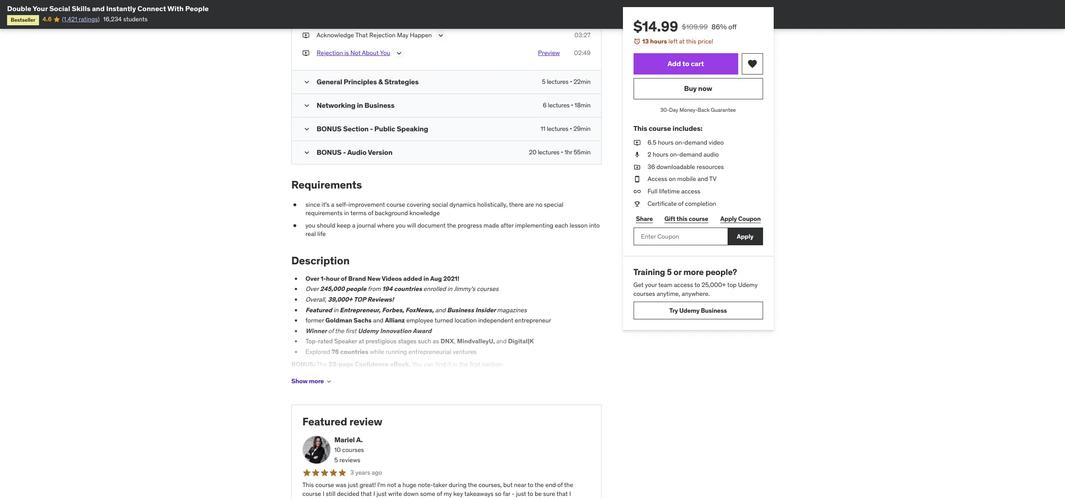 Task type: describe. For each thing, give the bounding box(es) containing it.
6 lectures • 18min
[[543, 101, 591, 109]]

try udemy business link
[[634, 302, 763, 319]]

remember
[[303, 498, 331, 499]]

demand for audio
[[680, 150, 703, 158]]

and left digital|k in the bottom of the page
[[497, 337, 507, 345]]

hours for 2
[[653, 150, 669, 158]]

in right "it"
[[453, 360, 458, 368]]

strategies
[[384, 77, 419, 86]]

1 horizontal spatial you
[[396, 221, 406, 229]]

mariel aim image
[[303, 435, 331, 464]]

your
[[646, 281, 657, 289]]

audio
[[347, 148, 367, 157]]

former
[[306, 316, 324, 324]]

description
[[291, 254, 350, 268]]

key inside this course is a complete blueprint for becoming socially successful. in the next several hours you are about to learn the key concepts of social dynamics. you will discover how to:
[[317, 386, 327, 394]]

0 vertical spatial takeaways
[[465, 490, 494, 498]]

the right during
[[468, 481, 477, 489]]

digital|k
[[508, 337, 534, 345]]

5 lectures • 22min
[[542, 78, 591, 86]]

gift this course
[[665, 215, 709, 223]]

Enter Coupon text field
[[634, 228, 728, 245]]

buy now
[[685, 84, 713, 93]]

the right in
[[488, 377, 497, 385]]

social inside this course is a complete blueprint for becoming socially successful. in the next several hours you are about to learn the key concepts of social dynamics. you will discover how to:
[[362, 386, 378, 394]]

lectures right 6 in the right top of the page
[[548, 101, 570, 109]]

6
[[543, 101, 547, 109]]

in up "goldman"
[[334, 306, 339, 314]]

you inside button
[[380, 49, 390, 57]]

will inside you should keep a journal where you will document the progress made after implementing each lesson into real life
[[407, 221, 416, 229]]

of down full lifetime access
[[679, 199, 684, 207]]

of up rated
[[328, 327, 334, 335]]

• for strategies
[[570, 78, 572, 86]]

2 vertical spatial key
[[469, 498, 478, 499]]

2 horizontal spatial just
[[516, 490, 526, 498]]

share
[[636, 215, 653, 223]]

courses inside "training 5 or more people? get your team access to 25,000+ top udemy courses anytime, anywhere."
[[634, 289, 656, 297]]

public
[[375, 124, 395, 133]]

independent
[[478, 316, 514, 324]]

0 horizontal spatial you
[[306, 221, 315, 229]]

to up the 'all'
[[528, 490, 533, 498]]

wishlist image
[[748, 58, 758, 69]]

left
[[669, 37, 678, 45]]

small image for general
[[303, 78, 311, 86]]

ended
[[396, 498, 414, 499]]

business for networking in business
[[365, 101, 395, 110]]

to right near
[[528, 481, 534, 489]]

tv
[[710, 175, 717, 183]]

your
[[33, 4, 48, 13]]

1 horizontal spatial that
[[510, 498, 521, 499]]

small image for bonus
[[303, 148, 311, 157]]

special
[[544, 200, 564, 208]]

years
[[356, 469, 370, 477]]

0 vertical spatial access
[[682, 187, 701, 195]]

more inside "training 5 or more people? get your team access to 25,000+ top udemy courses anytime, anywhere."
[[684, 267, 704, 277]]

write
[[388, 490, 402, 498]]

writing
[[424, 498, 443, 499]]

huge
[[403, 481, 417, 489]]

background
[[375, 209, 408, 217]]

prestigious
[[366, 337, 397, 345]]

such
[[418, 337, 431, 345]]

try udemy business
[[670, 306, 728, 314]]

and up ratings) at the top left of the page
[[92, 4, 105, 13]]

udemy inside over 1-hour of brand new videos added in aug 2021! over 245,000 people from 194 countries enrolled in jimmy's courses overall, 39,000+ top reviews! featured in entrepreneur, forbes, foxnews, and business insider magazines former goldman sachs and allianz employee turned location independent entrepreneur winner of the first udemy innovation award top-rated speaker at prestigious stages such as dnx , mindvalleyu, and digital|k explored 76 countries while running entrepreneurial ventures
[[358, 327, 379, 335]]

and up 'turned'
[[435, 306, 446, 314]]

2
[[648, 150, 652, 158]]

show lecture description image
[[395, 49, 404, 58]]

1 vertical spatial you
[[412, 360, 423, 368]]

stages
[[398, 337, 417, 345]]

1 vertical spatial countries
[[340, 348, 369, 356]]

bonus for bonus - audio version
[[317, 148, 342, 157]]

in left 'aug'
[[424, 275, 429, 283]]

show more
[[291, 377, 324, 385]]

into
[[589, 221, 600, 229]]

terms
[[351, 209, 367, 217]]

this course is a complete blueprint for becoming socially successful. in the next several hours you are about to learn the key concepts of social dynamics. you will discover how to:
[[291, 377, 596, 394]]

03:27
[[575, 31, 591, 39]]

videos
[[382, 275, 402, 283]]

also
[[347, 498, 358, 499]]

are inside this course is a complete blueprint for becoming socially successful. in the next several hours you are about to learn the key concepts of social dynamics. you will discover how to:
[[562, 377, 571, 385]]

up
[[415, 498, 422, 499]]

(1,421 ratings)
[[62, 15, 100, 23]]

hours inside this course is a complete blueprint for becoming socially successful. in the next several hours you are about to learn the key concepts of social dynamics. you will discover how to:
[[534, 377, 549, 385]]

about
[[572, 377, 589, 385]]

lectures for public
[[547, 125, 569, 133]]

of right end
[[558, 481, 563, 489]]

foxnews,
[[406, 306, 434, 314]]

to:
[[469, 386, 476, 394]]

not
[[351, 49, 361, 57]]

apply for apply
[[737, 232, 754, 240]]

alarm image
[[634, 38, 641, 45]]

since it's a self-improvement course covering social dynamics holistically, there are no special requirements in terms of background knowledge
[[306, 200, 564, 217]]

and left tv
[[698, 175, 709, 183]]

full lifetime access
[[648, 187, 701, 195]]

insider
[[476, 306, 496, 314]]

i up relevant
[[570, 490, 571, 498]]

on- for 6.5
[[676, 138, 685, 146]]

• for version
[[561, 148, 563, 156]]

with
[[168, 4, 184, 13]]

1 vertical spatial udemy
[[680, 306, 700, 314]]

real
[[306, 230, 316, 238]]

bonus:
[[291, 360, 315, 368]]

20
[[529, 148, 537, 156]]

money-
[[680, 106, 698, 113]]

acknowledge
[[317, 31, 354, 39]]

demand for video
[[685, 138, 708, 146]]

ventures
[[453, 348, 477, 356]]

36 downloadable resources
[[648, 163, 725, 171]]

goldman
[[326, 316, 352, 324]]

my
[[444, 490, 452, 498]]

of right hour
[[341, 275, 347, 283]]

• left 18min
[[571, 101, 573, 109]]

1 vertical spatial so
[[545, 498, 552, 499]]

course up remember
[[303, 490, 321, 498]]

course inside this course is a complete blueprint for becoming socially successful. in the next several hours you are about to learn the key concepts of social dynamics. you will discover how to:
[[304, 377, 323, 385]]

0 vertical spatial at
[[680, 37, 685, 45]]

access
[[648, 175, 668, 183]]

1 horizontal spatial 5
[[542, 78, 546, 86]]

xsmall image for you
[[291, 221, 299, 230]]

anywhere.
[[682, 289, 710, 297]]

be
[[535, 490, 542, 498]]

$109.99
[[682, 22, 708, 31]]

xsmall image for 6.5 hours on-demand video
[[634, 138, 641, 147]]

made
[[484, 221, 499, 229]]

course inside since it's a self-improvement course covering social dynamics holistically, there are no special requirements in terms of background knowledge
[[387, 200, 405, 208]]

jimmy's
[[454, 285, 475, 293]]

lectures for version
[[538, 148, 560, 156]]

1 vertical spatial down
[[444, 498, 460, 499]]

social inside since it's a self-improvement course covering social dynamics holistically, there are no special requirements in terms of background knowledge
[[432, 200, 448, 208]]

magazines
[[497, 306, 527, 314]]

brand
[[348, 275, 366, 283]]

were
[[530, 498, 544, 499]]

holistically,
[[478, 200, 508, 208]]

audio
[[704, 150, 719, 158]]

this for this course includes:
[[634, 124, 648, 133]]

show lecture description image
[[437, 31, 445, 40]]

the up relevant
[[564, 481, 574, 489]]

bonus section - public speaking
[[317, 124, 428, 133]]

buy
[[685, 84, 697, 93]]

to inside button
[[683, 59, 690, 68]]

rated
[[318, 337, 333, 345]]

since
[[306, 200, 320, 208]]

courses inside mariel a. 10 courses 5 reviews
[[342, 446, 364, 454]]

to inside "training 5 or more people? get your team access to 25,000+ top udemy courses anytime, anywhere."
[[695, 281, 701, 289]]

a inside since it's a self-improvement course covering social dynamics holistically, there are no special requirements in terms of background knowledge
[[331, 200, 335, 208]]

as
[[433, 337, 439, 345]]

2 hours on-demand audio
[[648, 150, 719, 158]]

entrepreneur,
[[340, 306, 381, 314]]

i left still
[[323, 490, 324, 498]]

it
[[448, 360, 451, 368]]

1 over from the top
[[306, 275, 319, 283]]

i up year
[[374, 490, 375, 498]]

and right sachs
[[373, 316, 384, 324]]

xsmall image for 2 hours on-demand audio
[[634, 150, 641, 159]]

0 horizontal spatial just
[[348, 481, 358, 489]]

certificate
[[648, 199, 677, 207]]

2 horizontal spatial that
[[557, 490, 568, 498]]

you inside this course is a complete blueprint for becoming socially successful. in the next several hours you are about to learn the key concepts of social dynamics. you will discover how to:
[[409, 386, 419, 394]]

while
[[370, 348, 385, 356]]

2 over from the top
[[306, 285, 319, 293]]

courses,
[[479, 481, 502, 489]]

is inside button
[[345, 49, 349, 57]]

how
[[456, 386, 467, 394]]

more inside button
[[309, 377, 324, 385]]

apply coupon button
[[718, 210, 763, 228]]

29min
[[574, 125, 591, 133]]

that
[[356, 31, 368, 39]]

resources
[[697, 163, 725, 171]]

10
[[334, 446, 341, 454]]

courses inside over 1-hour of brand new videos added in aug 2021! over 245,000 people from 194 countries enrolled in jimmy's courses overall, 39,000+ top reviews! featured in entrepreneur, forbes, foxnews, and business insider magazines former goldman sachs and allianz employee turned location independent entrepreneur winner of the first udemy innovation award top-rated speaker at prestigious stages such as dnx , mindvalleyu, and digital|k explored 76 countries while running entrepreneurial ventures
[[477, 285, 499, 293]]



Task type: vqa. For each thing, say whether or not it's contained in the screenshot.
huge at bottom left
yes



Task type: locate. For each thing, give the bounding box(es) containing it.
0 horizontal spatial are
[[525, 200, 534, 208]]

to
[[683, 59, 690, 68], [695, 281, 701, 289], [590, 377, 596, 385], [528, 481, 534, 489], [528, 490, 533, 498]]

during
[[449, 481, 467, 489]]

at inside over 1-hour of brand new videos added in aug 2021! over 245,000 people from 194 countries enrolled in jimmy's courses overall, 39,000+ top reviews! featured in entrepreneur, forbes, foxnews, and business insider magazines former goldman sachs and allianz employee turned location independent entrepreneur winner of the first udemy innovation award top-rated speaker at prestigious stages such as dnx , mindvalleyu, and digital|k explored 76 countries while running entrepreneurial ventures
[[359, 337, 364, 345]]

0 vertical spatial -
[[370, 124, 373, 133]]

hours right several at the left of page
[[534, 377, 549, 385]]

more right show at the left
[[309, 377, 324, 385]]

xsmall image inside show more button
[[326, 378, 333, 385]]

just up decided
[[348, 481, 358, 489]]

anytime,
[[657, 289, 681, 297]]

0 vertical spatial so
[[495, 490, 502, 498]]

86%
[[712, 22, 727, 31]]

0 horizontal spatial udemy
[[358, 327, 379, 335]]

of inside since it's a self-improvement course covering social dynamics holistically, there are no special requirements in terms of background knowledge
[[368, 209, 374, 217]]

in down self-
[[344, 209, 349, 217]]

bonus for bonus section - public speaking
[[317, 124, 342, 133]]

social
[[432, 200, 448, 208], [362, 386, 378, 394]]

demand down includes:
[[685, 138, 708, 146]]

apply inside "button"
[[721, 215, 737, 223]]

the left progress
[[447, 221, 456, 229]]

double
[[7, 4, 31, 13]]

bonus left audio
[[317, 148, 342, 157]]

that up relevant
[[557, 490, 568, 498]]

in down principles
[[357, 101, 363, 110]]

0 vertical spatial small image
[[303, 78, 311, 86]]

a
[[331, 200, 335, 208], [352, 221, 355, 229], [331, 377, 334, 385], [398, 481, 401, 489], [359, 498, 363, 499]]

the down show more
[[307, 386, 316, 394]]

16,234
[[103, 15, 122, 23]]

1 vertical spatial takeaways
[[480, 498, 509, 499]]

explored
[[306, 348, 330, 356]]

1 horizontal spatial rejection
[[369, 31, 396, 39]]

1 small image from the top
[[303, 78, 311, 86]]

1 horizontal spatial so
[[545, 498, 552, 499]]

5 left the or
[[667, 267, 672, 277]]

apply inside "button"
[[737, 232, 754, 240]]

this inside gift this course link
[[677, 215, 688, 223]]

takeaways down far
[[480, 498, 509, 499]]

over
[[306, 275, 319, 283], [306, 285, 319, 293]]

2 horizontal spatial you
[[551, 377, 561, 385]]

small image
[[303, 125, 311, 133]]

access inside "training 5 or more people? get your team access to 25,000+ top udemy courses anytime, anywhere."
[[675, 281, 694, 289]]

1 horizontal spatial key
[[454, 490, 463, 498]]

a right also
[[359, 498, 363, 499]]

you left about
[[551, 377, 561, 385]]

hour
[[326, 275, 340, 283]]

0 horizontal spatial key
[[317, 386, 327, 394]]

0 horizontal spatial that
[[361, 490, 372, 498]]

1 vertical spatial small image
[[303, 101, 311, 110]]

1 vertical spatial will
[[421, 386, 430, 394]]

speaking
[[397, 124, 428, 133]]

covering
[[407, 200, 431, 208]]

key up 15
[[454, 490, 463, 498]]

course up background
[[387, 200, 405, 208]]

1 horizontal spatial apply
[[737, 232, 754, 240]]

hours for 13
[[651, 37, 668, 45]]

the down "goldman"
[[335, 327, 344, 335]]

1-
[[321, 275, 326, 283]]

- right far
[[512, 490, 515, 498]]

access down the or
[[675, 281, 694, 289]]

0 vertical spatial bonus
[[317, 124, 342, 133]]

about
[[362, 49, 379, 57]]

0 horizontal spatial 5
[[334, 456, 338, 464]]

2 vertical spatial this
[[303, 481, 314, 489]]

0 vertical spatial is
[[345, 49, 349, 57]]

featured review
[[303, 415, 383, 428]]

the down ventures
[[459, 360, 468, 368]]

small image for networking
[[303, 101, 311, 110]]

$14.99
[[634, 17, 679, 35]]

award
[[413, 327, 432, 335]]

to up anywhere.
[[695, 281, 701, 289]]

business inside over 1-hour of brand new videos added in aug 2021! over 245,000 people from 194 countries enrolled in jimmy's courses overall, 39,000+ top reviews! featured in entrepreneur, forbes, foxnews, and business insider magazines former goldman sachs and allianz employee turned location independent entrepreneur winner of the first udemy innovation award top-rated speaker at prestigious stages such as dnx , mindvalleyu, and digital|k explored 76 countries while running entrepreneurial ventures
[[447, 306, 474, 314]]

2 horizontal spatial udemy
[[739, 281, 758, 289]]

find
[[436, 360, 446, 368]]

2 xsmall image from the top
[[291, 221, 299, 230]]

access
[[682, 187, 701, 195], [675, 281, 694, 289]]

1 horizontal spatial at
[[680, 37, 685, 45]]

2 horizontal spatial business
[[701, 306, 728, 314]]

you inside this course is a complete blueprint for becoming socially successful. in the next several hours you are about to learn the key concepts of social dynamics. you will discover how to:
[[551, 377, 561, 385]]

0 vertical spatial apply
[[721, 215, 737, 223]]

0 vertical spatial over
[[306, 275, 319, 283]]

to inside this course is a complete blueprint for becoming socially successful. in the next several hours you are about to learn the key concepts of social dynamics. you will discover how to:
[[590, 377, 596, 385]]

of up writing
[[437, 490, 442, 498]]

in inside since it's a self-improvement course covering social dynamics holistically, there are no special requirements in terms of background knowledge
[[344, 209, 349, 217]]

i down write
[[393, 498, 395, 499]]

5 inside mariel a. 10 courses 5 reviews
[[334, 456, 338, 464]]

xsmall image left real
[[291, 221, 299, 230]]

self-
[[336, 200, 349, 208]]

you left show lecture description icon at top left
[[380, 49, 390, 57]]

1 xsmall image from the top
[[291, 200, 299, 209]]

discover
[[431, 386, 454, 394]]

a up concepts
[[331, 377, 334, 385]]

0 vertical spatial countries
[[394, 285, 422, 293]]

• left 22min
[[570, 78, 572, 86]]

improvement
[[349, 200, 385, 208]]

will down socially
[[421, 386, 430, 394]]

76
[[332, 348, 339, 356]]

55min
[[574, 148, 591, 156]]

0 horizontal spatial at
[[359, 337, 364, 345]]

still
[[326, 490, 336, 498]]

you right where
[[396, 221, 406, 229]]

2 horizontal spatial key
[[469, 498, 478, 499]]

0 horizontal spatial countries
[[340, 348, 369, 356]]

0 vertical spatial xsmall image
[[291, 200, 299, 209]]

in down 2021!
[[448, 285, 453, 293]]

udemy down sachs
[[358, 327, 379, 335]]

xsmall image for certificate of completion
[[634, 199, 641, 208]]

4.6
[[42, 15, 52, 23]]

journal
[[357, 221, 376, 229]]

2 bonus from the top
[[317, 148, 342, 157]]

down down my
[[444, 498, 460, 499]]

lectures left 22min
[[547, 78, 569, 86]]

on- up 2 hours on-demand audio
[[676, 138, 685, 146]]

xsmall image for since
[[291, 200, 299, 209]]

courses up insider
[[477, 285, 499, 293]]

1 horizontal spatial just
[[377, 490, 387, 498]]

0 vertical spatial are
[[525, 200, 534, 208]]

15
[[461, 498, 467, 499]]

full
[[648, 187, 658, 195]]

2 small image from the top
[[303, 101, 311, 110]]

,
[[454, 337, 456, 345]]

social down blueprint on the bottom left of page
[[362, 386, 378, 394]]

5 up 6 in the right top of the page
[[542, 78, 546, 86]]

0 horizontal spatial more
[[309, 377, 324, 385]]

hours right 2
[[653, 150, 669, 158]]

3 small image from the top
[[303, 148, 311, 157]]

will
[[407, 221, 416, 229], [421, 386, 430, 394]]

the inside you should keep a journal where you will document the progress made after implementing each lesson into real life
[[447, 221, 456, 229]]

so left far
[[495, 490, 502, 498]]

that up year
[[361, 490, 372, 498]]

0 vertical spatial udemy
[[739, 281, 758, 289]]

gift
[[665, 215, 676, 223]]

a inside you should keep a journal where you will document the progress made after implementing each lesson into real life
[[352, 221, 355, 229]]

add
[[668, 59, 681, 68]]

• left the 1hr
[[561, 148, 563, 156]]

0 horizontal spatial first
[[346, 327, 357, 335]]

business for try udemy business
[[701, 306, 728, 314]]

0 vertical spatial down
[[404, 490, 419, 498]]

business up location
[[447, 306, 474, 314]]

people
[[185, 4, 209, 13]]

0 vertical spatial on-
[[676, 138, 685, 146]]

business down anywhere.
[[701, 306, 728, 314]]

skills
[[72, 4, 90, 13]]

1 horizontal spatial more
[[684, 267, 704, 277]]

rejection inside button
[[317, 49, 343, 57]]

1 vertical spatial this
[[677, 215, 688, 223]]

to left cart
[[683, 59, 690, 68]]

you down "becoming"
[[409, 386, 419, 394]]

• left 29min
[[570, 125, 572, 133]]

rejection left may
[[369, 31, 396, 39]]

so
[[495, 490, 502, 498], [545, 498, 552, 499]]

xsmall image
[[291, 200, 299, 209], [291, 221, 299, 230]]

employee
[[407, 316, 434, 324]]

1 horizontal spatial courses
[[477, 285, 499, 293]]

just
[[348, 481, 358, 489], [377, 490, 387, 498], [516, 490, 526, 498]]

0 vertical spatial will
[[407, 221, 416, 229]]

socially
[[428, 377, 448, 385]]

down up ended
[[404, 490, 419, 498]]

0 horizontal spatial is
[[325, 377, 329, 385]]

1 vertical spatial social
[[362, 386, 378, 394]]

lectures for strategies
[[547, 78, 569, 86]]

winner
[[306, 327, 327, 335]]

245,000
[[320, 285, 345, 293]]

0 vertical spatial first
[[346, 327, 357, 335]]

then
[[333, 498, 345, 499]]

double your social skills and instantly connect with people
[[7, 4, 209, 13]]

over left 1-
[[306, 275, 319, 283]]

this inside this course is a complete blueprint for becoming socially successful. in the next several hours you are about to learn the key concepts of social dynamics. you will discover how to:
[[291, 377, 303, 385]]

featured up mariel
[[303, 415, 347, 428]]

11
[[541, 125, 546, 133]]

1 bonus from the top
[[317, 124, 342, 133]]

udemy inside "training 5 or more people? get your team access to 25,000+ top udemy courses anytime, anywhere."
[[739, 281, 758, 289]]

2 vertical spatial small image
[[303, 148, 311, 157]]

xsmall image for full lifetime access
[[634, 187, 641, 196]]

1 vertical spatial over
[[306, 285, 319, 293]]

2 vertical spatial -
[[512, 490, 515, 498]]

dnx
[[441, 337, 454, 345]]

0 horizontal spatial rejection
[[317, 49, 343, 57]]

business down & on the left top of the page
[[365, 101, 395, 110]]

hours right 6.5
[[658, 138, 674, 146]]

- inside this course was just great!  i'm not a huge note-taker during the courses, but near to the end of the course i still decided that i just write down some of my key takeaways so far - just to be sure that i remember then also a year after.  i ended up writing down 15 key takeaways that all were so relevant a
[[512, 490, 515, 498]]

small image down small image
[[303, 148, 311, 157]]

page
[[339, 360, 354, 368]]

lectures right 20
[[538, 148, 560, 156]]

this course includes:
[[634, 124, 703, 133]]

countries down added
[[394, 285, 422, 293]]

general principles & strategies
[[317, 77, 419, 86]]

1 vertical spatial is
[[325, 377, 329, 385]]

takeaways down courses,
[[465, 490, 494, 498]]

or
[[674, 267, 682, 277]]

next
[[499, 377, 511, 385]]

36
[[648, 163, 656, 171]]

2 horizontal spatial -
[[512, 490, 515, 498]]

2 vertical spatial 5
[[334, 456, 338, 464]]

on- for 2
[[670, 150, 680, 158]]

some
[[420, 490, 436, 498]]

dynamics
[[450, 200, 476, 208]]

sure
[[543, 490, 556, 498]]

small image up small image
[[303, 101, 311, 110]]

0 horizontal spatial -
[[343, 148, 346, 157]]

dynamics.
[[380, 386, 408, 394]]

demand up 36 downloadable resources at the right of page
[[680, 150, 703, 158]]

0 vertical spatial you
[[380, 49, 390, 57]]

you up real
[[306, 221, 315, 229]]

this for this course is a complete blueprint for becoming socially successful. in the next several hours you are about to learn the key concepts of social dynamics. you will discover how to:
[[291, 377, 303, 385]]

hours for 6.5
[[658, 138, 674, 146]]

2 horizontal spatial courses
[[634, 289, 656, 297]]

get
[[634, 281, 644, 289]]

course up 6.5
[[649, 124, 672, 133]]

was
[[336, 481, 347, 489]]

course up still
[[316, 481, 334, 489]]

5 inside "training 5 or more people? get your team access to 25,000+ top udemy courses anytime, anywhere."
[[667, 267, 672, 277]]

of inside this course is a complete blueprint for becoming socially successful. in the next several hours you are about to learn the key concepts of social dynamics. you will discover how to:
[[356, 386, 361, 394]]

blueprint
[[363, 377, 388, 385]]

a right not
[[398, 481, 401, 489]]

0 horizontal spatial down
[[404, 490, 419, 498]]

top-
[[306, 337, 318, 345]]

1 vertical spatial 5
[[667, 267, 672, 277]]

2 horizontal spatial 5
[[667, 267, 672, 277]]

0 vertical spatial social
[[432, 200, 448, 208]]

apply for apply coupon
[[721, 215, 737, 223]]

(1,421
[[62, 15, 77, 23]]

off
[[729, 22, 737, 31]]

the inside over 1-hour of brand new videos added in aug 2021! over 245,000 people from 194 countries enrolled in jimmy's courses overall, 39,000+ top reviews! featured in entrepreneur, forbes, foxnews, and business insider magazines former goldman sachs and allianz employee turned location independent entrepreneur winner of the first udemy innovation award top-rated speaker at prestigious stages such as dnx , mindvalleyu, and digital|k explored 76 countries while running entrepreneurial ventures
[[335, 327, 344, 335]]

near
[[514, 481, 527, 489]]

the
[[317, 360, 327, 368]]

at right left
[[680, 37, 685, 45]]

allianz
[[385, 316, 405, 324]]

the up be
[[535, 481, 544, 489]]

of down 'complete'
[[356, 386, 361, 394]]

1 vertical spatial first
[[470, 360, 481, 368]]

1 horizontal spatial are
[[562, 377, 571, 385]]

- left audio
[[343, 148, 346, 157]]

0 vertical spatial key
[[317, 386, 327, 394]]

2 vertical spatial you
[[409, 386, 419, 394]]

1 horizontal spatial -
[[370, 124, 373, 133]]

small image left general
[[303, 78, 311, 86]]

so down sure
[[545, 498, 552, 499]]

networking in business
[[317, 101, 395, 110]]

1 horizontal spatial is
[[345, 49, 349, 57]]

1 vertical spatial at
[[359, 337, 364, 345]]

price!
[[698, 37, 714, 45]]

0 vertical spatial this
[[687, 37, 697, 45]]

xsmall image for 36 downloadable resources
[[634, 163, 641, 171]]

is inside this course is a complete blueprint for becoming socially successful. in the next several hours you are about to learn the key concepts of social dynamics. you will discover how to:
[[325, 377, 329, 385]]

innovation
[[380, 327, 412, 335]]

0 vertical spatial rejection
[[369, 31, 396, 39]]

0 horizontal spatial business
[[365, 101, 395, 110]]

• for public
[[570, 125, 572, 133]]

1 vertical spatial -
[[343, 148, 346, 157]]

first inside over 1-hour of brand new videos added in aug 2021! over 245,000 people from 194 countries enrolled in jimmy's courses overall, 39,000+ top reviews! featured in entrepreneur, forbes, foxnews, and business insider magazines former goldman sachs and allianz employee turned location independent entrepreneur winner of the first udemy innovation award top-rated speaker at prestigious stages such as dnx , mindvalleyu, and digital|k explored 76 countries while running entrepreneurial ventures
[[346, 327, 357, 335]]

5 down 10
[[334, 456, 338, 464]]

rejection down acknowledge
[[317, 49, 343, 57]]

access down mobile
[[682, 187, 701, 195]]

1 vertical spatial xsmall image
[[291, 221, 299, 230]]

for
[[389, 377, 397, 385]]

document
[[418, 221, 446, 229]]

lectures right 11
[[547, 125, 569, 133]]

1 vertical spatial are
[[562, 377, 571, 385]]

1 vertical spatial access
[[675, 281, 694, 289]]

1 horizontal spatial countries
[[394, 285, 422, 293]]

social up knowledge
[[432, 200, 448, 208]]

are left about
[[562, 377, 571, 385]]

course down the completion
[[689, 215, 709, 223]]

will inside this course is a complete blueprint for becoming socially successful. in the next several hours you are about to learn the key concepts of social dynamics. you will discover how to:
[[421, 386, 430, 394]]

sachs
[[354, 316, 372, 324]]

this
[[687, 37, 697, 45], [677, 215, 688, 223]]

0 horizontal spatial so
[[495, 490, 502, 498]]

i'm
[[378, 481, 386, 489]]

1 vertical spatial bonus
[[317, 148, 342, 157]]

running
[[386, 348, 407, 356]]

over up the overall,
[[306, 285, 319, 293]]

a right it's
[[331, 200, 335, 208]]

is up concepts
[[325, 377, 329, 385]]

0 vertical spatial featured
[[306, 306, 332, 314]]

happen
[[410, 31, 432, 39]]

courses up reviews
[[342, 446, 364, 454]]

added
[[403, 275, 422, 283]]

xsmall image for access on mobile and tv
[[634, 175, 641, 184]]

1 vertical spatial key
[[454, 490, 463, 498]]

social
[[49, 4, 70, 13]]

are inside since it's a self-improvement course covering social dynamics holistically, there are no special requirements in terms of background knowledge
[[525, 200, 534, 208]]

more right the or
[[684, 267, 704, 277]]

small image
[[303, 78, 311, 86], [303, 101, 311, 110], [303, 148, 311, 157]]

1 vertical spatial demand
[[680, 150, 703, 158]]

requirements
[[291, 178, 362, 192]]

2021!
[[444, 275, 460, 283]]

1 vertical spatial more
[[309, 377, 324, 385]]

1 vertical spatial apply
[[737, 232, 754, 240]]

far
[[503, 490, 511, 498]]

will down knowledge
[[407, 221, 416, 229]]

this inside this course was just great!  i'm not a huge note-taker during the courses, but near to the end of the course i still decided that i just write down some of my key takeaways so far - just to be sure that i remember then also a year after.  i ended up writing down 15 key takeaways that all were so relevant a
[[303, 481, 314, 489]]

xsmall image
[[303, 31, 310, 40], [303, 49, 310, 57], [634, 138, 641, 147], [634, 150, 641, 159], [634, 163, 641, 171], [634, 175, 641, 184], [634, 187, 641, 196], [634, 199, 641, 208], [326, 378, 333, 385]]

key down show more
[[317, 386, 327, 394]]

1 horizontal spatial will
[[421, 386, 430, 394]]

2 vertical spatial udemy
[[358, 327, 379, 335]]

access on mobile and tv
[[648, 175, 717, 183]]

1 vertical spatial featured
[[303, 415, 347, 428]]

1 horizontal spatial udemy
[[680, 306, 700, 314]]

0 horizontal spatial courses
[[342, 446, 364, 454]]

0 vertical spatial more
[[684, 267, 704, 277]]

of down the improvement
[[368, 209, 374, 217]]

a inside this course is a complete blueprint for becoming socially successful. in the next several hours you are about to learn the key concepts of social dynamics. you will discover how to:
[[331, 377, 334, 385]]

0 vertical spatial 5
[[542, 78, 546, 86]]

this for this course was just great!  i'm not a huge note-taker during the courses, but near to the end of the course i still decided that i just write down some of my key takeaways so far - just to be sure that i remember then also a year after.  i ended up writing down 15 key takeaways that all were so relevant a
[[303, 481, 314, 489]]

to right about
[[590, 377, 596, 385]]

successful.
[[449, 377, 480, 385]]

featured inside over 1-hour of brand new videos added in aug 2021! over 245,000 people from 194 countries enrolled in jimmy's courses overall, 39,000+ top reviews! featured in entrepreneur, forbes, foxnews, and business insider magazines former goldman sachs and allianz employee turned location independent entrepreneur winner of the first udemy innovation award top-rated speaker at prestigious stages such as dnx , mindvalleyu, and digital|k explored 76 countries while running entrepreneurial ventures
[[306, 306, 332, 314]]

$14.99 $109.99 86% off
[[634, 17, 737, 35]]

this left price!
[[687, 37, 697, 45]]

guarantee
[[712, 106, 737, 113]]



